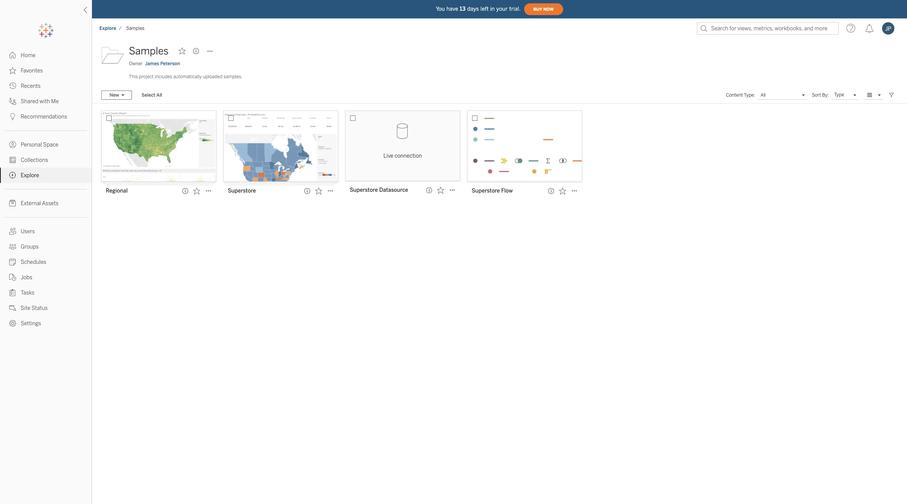 Task type: describe. For each thing, give the bounding box(es) containing it.
by:
[[822, 92, 829, 98]]

personal space link
[[0, 137, 92, 152]]

site
[[21, 305, 30, 311]]

shared with me link
[[0, 94, 92, 109]]

left
[[481, 6, 489, 12]]

superstore datasource
[[350, 187, 408, 193]]

superstore for superstore flow
[[472, 188, 500, 194]]

by text only_f5he34f image for site status
[[9, 305, 16, 311]]

recommendations link
[[0, 109, 92, 124]]

peterson
[[160, 61, 180, 66]]

buy now
[[533, 7, 554, 12]]

superstore for superstore datasource
[[350, 187, 378, 193]]

tasks
[[21, 290, 34, 296]]

space
[[43, 142, 58, 148]]

you
[[436, 6, 445, 12]]

collections
[[21, 157, 48, 163]]

collections link
[[0, 152, 92, 168]]

uploaded
[[203, 74, 223, 79]]

by text only_f5he34f image for shared with me
[[9, 98, 16, 105]]

shared with me
[[21, 98, 59, 105]]

0 horizontal spatial explore link
[[0, 168, 92, 183]]

by text only_f5he34f image for jobs
[[9, 274, 16, 281]]

connection
[[395, 153, 422, 159]]

samples element
[[124, 26, 147, 31]]

by text only_f5he34f image for recents
[[9, 82, 16, 89]]

have
[[446, 6, 458, 12]]

me
[[51, 98, 59, 105]]

select all
[[142, 92, 162, 98]]

now
[[543, 7, 554, 12]]

live connection
[[384, 153, 422, 159]]

by text only_f5he34f image for settings
[[9, 320, 16, 327]]

tasks link
[[0, 285, 92, 300]]

by text only_f5he34f image for collections
[[9, 157, 16, 163]]

status
[[32, 305, 48, 311]]

this project includes automatically uploaded samples.
[[129, 74, 242, 79]]

0 vertical spatial explore link
[[99, 25, 117, 31]]

type:
[[744, 92, 755, 98]]

1 vertical spatial samples
[[129, 45, 169, 57]]

recommendations
[[21, 114, 67, 120]]

owner james peterson
[[129, 61, 180, 66]]

all button
[[758, 91, 807, 100]]

by text only_f5he34f image for users
[[9, 228, 16, 235]]

schedules
[[21, 259, 46, 265]]

by text only_f5he34f image for favorites
[[9, 67, 16, 74]]

your
[[496, 6, 508, 12]]

site status link
[[0, 300, 92, 316]]

assets
[[42, 200, 58, 207]]

by text only_f5he34f image for schedules
[[9, 259, 16, 265]]

buy
[[533, 7, 542, 12]]

days
[[467, 6, 479, 12]]

this
[[129, 74, 138, 79]]

jobs
[[21, 274, 32, 281]]

superstore flow
[[472, 188, 513, 194]]

sort
[[812, 92, 821, 98]]

users link
[[0, 224, 92, 239]]

home
[[21, 52, 36, 59]]

regional
[[106, 188, 128, 194]]

all inside dropdown button
[[761, 92, 766, 98]]



Task type: vqa. For each thing, say whether or not it's contained in the screenshot.
Measure
no



Task type: locate. For each thing, give the bounding box(es) containing it.
main navigation. press the up and down arrow keys to access links. element
[[0, 48, 92, 331]]

navigation panel element
[[0, 23, 92, 331]]

by text only_f5he34f image inside tasks link
[[9, 289, 16, 296]]

explore link down the collections
[[0, 168, 92, 183]]

settings
[[21, 320, 41, 327]]

3 by text only_f5he34f image from the top
[[9, 157, 16, 163]]

all right select
[[156, 92, 162, 98]]

by text only_f5he34f image inside site status link
[[9, 305, 16, 311]]

favorites link
[[0, 63, 92, 78]]

buy now button
[[524, 3, 563, 15]]

by text only_f5he34f image inside 'users' link
[[9, 228, 16, 235]]

type
[[834, 92, 844, 97]]

type button
[[831, 91, 859, 100]]

by text only_f5he34f image inside the groups link
[[9, 243, 16, 250]]

datasource
[[379, 187, 408, 193]]

2 by text only_f5he34f image from the top
[[9, 141, 16, 148]]

1 horizontal spatial superstore
[[350, 187, 378, 193]]

1 vertical spatial explore
[[21, 172, 39, 179]]

select all button
[[137, 91, 167, 100]]

8 by text only_f5he34f image from the top
[[9, 305, 16, 311]]

explore down the collections
[[21, 172, 39, 179]]

by text only_f5he34f image inside settings link
[[9, 320, 16, 327]]

external assets
[[21, 200, 58, 207]]

sort by:
[[812, 92, 829, 98]]

superstore
[[350, 187, 378, 193], [228, 188, 256, 194], [472, 188, 500, 194]]

includes
[[155, 74, 172, 79]]

schedules link
[[0, 254, 92, 270]]

you have 13 days left in your trial.
[[436, 6, 521, 12]]

by text only_f5he34f image inside schedules link
[[9, 259, 16, 265]]

personal
[[21, 142, 42, 148]]

select
[[142, 92, 155, 98]]

4 by text only_f5he34f image from the top
[[9, 98, 16, 105]]

1 by text only_f5he34f image from the top
[[9, 52, 16, 59]]

3 by text only_f5he34f image from the top
[[9, 82, 16, 89]]

settings link
[[0, 316, 92, 331]]

by text only_f5he34f image left recommendations
[[9, 113, 16, 120]]

favorites
[[21, 68, 43, 74]]

recents link
[[0, 78, 92, 94]]

0 horizontal spatial explore
[[21, 172, 39, 179]]

external
[[21, 200, 41, 207]]

7 by text only_f5he34f image from the top
[[9, 259, 16, 265]]

0 vertical spatial samples
[[126, 26, 144, 31]]

by text only_f5he34f image for external assets
[[9, 200, 16, 207]]

james
[[145, 61, 159, 66]]

explore for explore /
[[99, 26, 116, 31]]

by text only_f5he34f image for tasks
[[9, 289, 16, 296]]

samples
[[126, 26, 144, 31], [129, 45, 169, 57]]

by text only_f5he34f image for groups
[[9, 243, 16, 250]]

5 by text only_f5he34f image from the top
[[9, 228, 16, 235]]

13
[[460, 6, 466, 12]]

samples right /
[[126, 26, 144, 31]]

by text only_f5he34f image inside external assets link
[[9, 200, 16, 207]]

1 horizontal spatial all
[[761, 92, 766, 98]]

with
[[40, 98, 50, 105]]

by text only_f5he34f image
[[9, 113, 16, 120], [9, 141, 16, 148], [9, 157, 16, 163], [9, 200, 16, 207], [9, 228, 16, 235], [9, 243, 16, 250], [9, 259, 16, 265], [9, 305, 16, 311]]

0 horizontal spatial superstore
[[228, 188, 256, 194]]

2 by text only_f5he34f image from the top
[[9, 67, 16, 74]]

by text only_f5he34f image for personal space
[[9, 141, 16, 148]]

0 vertical spatial explore
[[99, 26, 116, 31]]

by text only_f5he34f image for home
[[9, 52, 16, 59]]

project image
[[101, 43, 124, 66]]

by text only_f5he34f image left the collections
[[9, 157, 16, 163]]

by text only_f5he34f image inside favorites link
[[9, 67, 16, 74]]

by text only_f5he34f image inside home link
[[9, 52, 16, 59]]

6 by text only_f5he34f image from the top
[[9, 274, 16, 281]]

content type:
[[726, 92, 755, 98]]

explore
[[99, 26, 116, 31], [21, 172, 39, 179]]

groups
[[21, 244, 39, 250]]

superstore for superstore
[[228, 188, 256, 194]]

all inside button
[[156, 92, 162, 98]]

project
[[139, 74, 154, 79]]

owner
[[129, 61, 143, 66]]

by text only_f5he34f image inside personal space link
[[9, 141, 16, 148]]

5 by text only_f5he34f image from the top
[[9, 172, 16, 179]]

7 by text only_f5he34f image from the top
[[9, 289, 16, 296]]

1 all from the left
[[156, 92, 162, 98]]

2 all from the left
[[761, 92, 766, 98]]

automatically
[[173, 74, 202, 79]]

explore for explore
[[21, 172, 39, 179]]

by text only_f5he34f image left "external" on the left top of page
[[9, 200, 16, 207]]

james peterson link
[[145, 60, 180, 67]]

Search for views, metrics, workbooks, and more text field
[[697, 22, 839, 35]]

6 by text only_f5he34f image from the top
[[9, 243, 16, 250]]

by text only_f5he34f image inside collections link
[[9, 157, 16, 163]]

home link
[[0, 48, 92, 63]]

1 vertical spatial explore link
[[0, 168, 92, 183]]

by text only_f5he34f image inside recents link
[[9, 82, 16, 89]]

flow
[[501, 188, 513, 194]]

groups link
[[0, 239, 92, 254]]

by text only_f5he34f image inside recommendations link
[[9, 113, 16, 120]]

recents
[[21, 83, 41, 89]]

shared
[[21, 98, 38, 105]]

by text only_f5he34f image
[[9, 52, 16, 59], [9, 67, 16, 74], [9, 82, 16, 89], [9, 98, 16, 105], [9, 172, 16, 179], [9, 274, 16, 281], [9, 289, 16, 296], [9, 320, 16, 327]]

2 horizontal spatial superstore
[[472, 188, 500, 194]]

all
[[156, 92, 162, 98], [761, 92, 766, 98]]

new button
[[101, 91, 132, 100]]

/
[[119, 26, 122, 31]]

external assets link
[[0, 196, 92, 211]]

samples.
[[224, 74, 242, 79]]

by text only_f5he34f image left site
[[9, 305, 16, 311]]

by text only_f5he34f image left the schedules
[[9, 259, 16, 265]]

explore /
[[99, 26, 122, 31]]

by text only_f5he34f image for explore
[[9, 172, 16, 179]]

new
[[110, 92, 119, 98]]

explore inside main navigation. press the up and down arrow keys to access links. element
[[21, 172, 39, 179]]

8 by text only_f5he34f image from the top
[[9, 320, 16, 327]]

in
[[490, 6, 495, 12]]

by text only_f5he34f image inside jobs 'link'
[[9, 274, 16, 281]]

live
[[384, 153, 393, 159]]

explore link left /
[[99, 25, 117, 31]]

1 horizontal spatial explore link
[[99, 25, 117, 31]]

1 by text only_f5he34f image from the top
[[9, 113, 16, 120]]

grid view image
[[867, 92, 873, 99]]

by text only_f5he34f image inside the shared with me "link"
[[9, 98, 16, 105]]

by text only_f5he34f image left personal
[[9, 141, 16, 148]]

0 horizontal spatial all
[[156, 92, 162, 98]]

explore left /
[[99, 26, 116, 31]]

site status
[[21, 305, 48, 311]]

explore link
[[99, 25, 117, 31], [0, 168, 92, 183]]

all right type:
[[761, 92, 766, 98]]

trial.
[[509, 6, 521, 12]]

content
[[726, 92, 743, 98]]

jobs link
[[0, 270, 92, 285]]

4 by text only_f5he34f image from the top
[[9, 200, 16, 207]]

users
[[21, 228, 35, 235]]

personal space
[[21, 142, 58, 148]]

samples up the "james"
[[129, 45, 169, 57]]

by text only_f5he34f image left users
[[9, 228, 16, 235]]

1 horizontal spatial explore
[[99, 26, 116, 31]]

by text only_f5he34f image left groups
[[9, 243, 16, 250]]

by text only_f5he34f image for recommendations
[[9, 113, 16, 120]]



